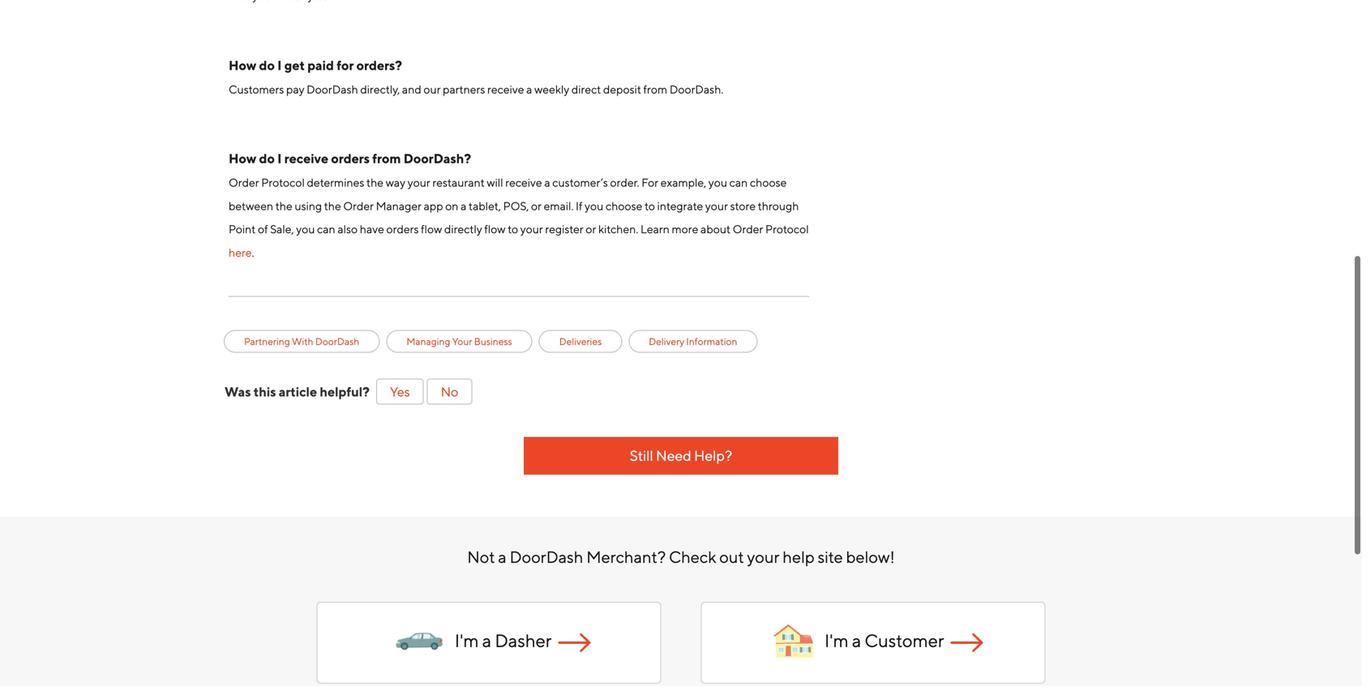 Task type: vqa. For each thing, say whether or not it's contained in the screenshot.
I for receive
yes



Task type: describe. For each thing, give the bounding box(es) containing it.
of
[[258, 223, 268, 236]]

i'm for i'm a customer
[[825, 631, 849, 652]]

doordash for a
[[510, 548, 583, 567]]

with
[[292, 336, 313, 348]]

your right out
[[747, 548, 780, 567]]

help?
[[694, 448, 732, 465]]

0 horizontal spatial order
[[229, 176, 259, 189]]

delivery
[[649, 336, 684, 348]]

doordash for with
[[315, 336, 359, 348]]

0 horizontal spatial you
[[296, 223, 315, 236]]

your down pos,
[[520, 223, 543, 236]]

store
[[730, 199, 756, 213]]

still
[[630, 448, 653, 465]]

i'm a customer
[[825, 631, 944, 652]]

order.
[[610, 176, 639, 189]]

yes button
[[376, 379, 424, 405]]

information
[[686, 336, 737, 348]]

dasher
[[495, 631, 552, 652]]

i for get
[[277, 58, 282, 73]]

if
[[576, 199, 583, 213]]

partners
[[443, 83, 485, 96]]

i for receive
[[277, 151, 282, 166]]

no
[[441, 385, 458, 400]]

article
[[279, 385, 317, 400]]

have
[[360, 223, 384, 236]]

app
[[424, 199, 443, 213]]

your
[[452, 336, 472, 348]]

partnering with doordash
[[244, 336, 359, 348]]

not a doordash merchant? check out your help site below!
[[467, 548, 895, 567]]

was this article helpful?
[[225, 385, 370, 400]]

0 horizontal spatial the
[[275, 199, 293, 213]]

directly
[[444, 223, 482, 236]]

0 horizontal spatial or
[[531, 199, 542, 213]]

1 flow from the left
[[421, 223, 442, 236]]

doordash for pay
[[307, 83, 358, 96]]

also
[[338, 223, 358, 236]]

through
[[758, 199, 799, 213]]

1 vertical spatial can
[[317, 223, 335, 236]]

example,
[[661, 176, 706, 189]]

how do i receive orders from doordash?
[[229, 151, 471, 166]]

a right not
[[498, 548, 507, 567]]

tablet,
[[469, 199, 501, 213]]

will
[[487, 176, 503, 189]]

doordash?
[[404, 151, 471, 166]]

1 vertical spatial receive
[[284, 151, 329, 166]]

merchant?
[[586, 548, 666, 567]]

customer's
[[552, 176, 608, 189]]

customers
[[229, 83, 284, 96]]

a left the weekly
[[526, 83, 532, 96]]

below!
[[846, 548, 895, 567]]

partnering with doordash link
[[244, 335, 359, 349]]

out
[[719, 548, 744, 567]]

0 horizontal spatial to
[[508, 223, 518, 236]]

order protocol determines the way your restaurant will receive a customer's order. for example, you can choose between the using the order manager app on a tablet, pos, or email. if you choose to integrate your store through point of sale, you can also have orders flow directly flow to your register or kitchen. learn more about order protocol
[[229, 176, 809, 236]]

directly,
[[360, 83, 400, 96]]

.
[[252, 246, 254, 259]]

how for how do i receive orders from doordash?
[[229, 151, 256, 166]]

deposit from
[[603, 83, 667, 96]]

using
[[295, 199, 322, 213]]

about
[[701, 223, 731, 236]]

1 horizontal spatial the
[[324, 199, 341, 213]]

was
[[225, 385, 251, 400]]

sale,
[[270, 223, 294, 236]]

email.
[[544, 199, 574, 213]]

2 vertical spatial order
[[733, 223, 763, 236]]

2 horizontal spatial you
[[709, 176, 727, 189]]

1 horizontal spatial can
[[730, 176, 748, 189]]

1 vertical spatial protocol
[[765, 223, 809, 236]]

more
[[672, 223, 698, 236]]

no button
[[427, 379, 472, 405]]

a left customer
[[852, 631, 861, 652]]

a up 'email.'
[[544, 176, 550, 189]]

orders inside order protocol determines the way your restaurant will receive a customer's order. for example, you can choose between the using the order manager app on a tablet, pos, or email. if you choose to integrate your store through point of sale, you can also have orders flow directly flow to your register or kitchen. learn more about order protocol
[[386, 223, 419, 236]]

manager
[[376, 199, 422, 213]]

orders?
[[357, 58, 402, 73]]

point
[[229, 223, 256, 236]]

doordash.
[[670, 83, 724, 96]]

receive inside order protocol determines the way your restaurant will receive a customer's order. for example, you can choose between the using the order manager app on a tablet, pos, or email. if you choose to integrate your store through point of sale, you can also have orders flow directly flow to your register or kitchen. learn more about order protocol
[[505, 176, 542, 189]]

a right on
[[461, 199, 467, 213]]

managing your business
[[407, 336, 512, 348]]

i'm for i'm a dasher
[[455, 631, 479, 652]]

0 horizontal spatial orders
[[331, 151, 370, 166]]

restaurant
[[432, 176, 485, 189]]

check
[[669, 548, 716, 567]]

yes
[[390, 385, 410, 400]]

how for how do i get paid for orders?
[[229, 58, 256, 73]]



Task type: locate. For each thing, give the bounding box(es) containing it.
2 do from the top
[[259, 151, 275, 166]]

protocol down through on the top of the page
[[765, 223, 809, 236]]

a
[[526, 83, 532, 96], [544, 176, 550, 189], [461, 199, 467, 213], [498, 548, 507, 567], [482, 631, 492, 652], [852, 631, 861, 652]]

helpful?
[[320, 385, 370, 400]]

integrate
[[657, 199, 703, 213]]

site
[[818, 548, 843, 567]]

here
[[229, 246, 252, 259]]

1 horizontal spatial to
[[645, 199, 655, 213]]

deliveries
[[559, 336, 602, 348]]

your right way
[[408, 176, 430, 189]]

1 horizontal spatial choose
[[750, 176, 787, 189]]

kitchen.
[[598, 223, 638, 236]]

how up between on the left of page
[[229, 151, 256, 166]]

2 how from the top
[[229, 151, 256, 166]]

order up also
[[343, 199, 374, 213]]

0 horizontal spatial can
[[317, 223, 335, 236]]

order
[[229, 176, 259, 189], [343, 199, 374, 213], [733, 223, 763, 236]]

doordash right not
[[510, 548, 583, 567]]

flow down tablet,
[[484, 223, 506, 236]]

0 vertical spatial order
[[229, 176, 259, 189]]

weekly
[[534, 83, 569, 96]]

managing
[[407, 336, 450, 348]]

customer
[[865, 631, 944, 652]]

customers pay doordash directly, and our partners receive a weekly direct deposit from doordash.
[[229, 83, 726, 96]]

1 horizontal spatial orders
[[386, 223, 419, 236]]

the up sale,
[[275, 199, 293, 213]]

0 vertical spatial protocol
[[261, 176, 305, 189]]

determines
[[307, 176, 364, 189]]

1 horizontal spatial flow
[[484, 223, 506, 236]]

you right sale,
[[296, 223, 315, 236]]

can left also
[[317, 223, 335, 236]]

1 vertical spatial or
[[586, 223, 596, 236]]

1 horizontal spatial order
[[343, 199, 374, 213]]

1 horizontal spatial protocol
[[765, 223, 809, 236]]

i'm a customer link
[[701, 603, 1045, 684]]

1 vertical spatial doordash
[[315, 336, 359, 348]]

do for get
[[259, 58, 275, 73]]

1 vertical spatial do
[[259, 151, 275, 166]]

1 vertical spatial orders
[[386, 223, 419, 236]]

your
[[408, 176, 430, 189], [705, 199, 728, 213], [520, 223, 543, 236], [747, 548, 780, 567]]

still need help?
[[630, 448, 732, 465]]

the left way
[[367, 176, 384, 189]]

how up customers
[[229, 58, 256, 73]]

receive up determines
[[284, 151, 329, 166]]

0 vertical spatial orders
[[331, 151, 370, 166]]

do up customers
[[259, 58, 275, 73]]

a left dasher in the bottom left of the page
[[482, 631, 492, 652]]

choose
[[750, 176, 787, 189], [606, 199, 643, 213]]

this
[[254, 385, 276, 400]]

do
[[259, 58, 275, 73], [259, 151, 275, 166]]

i left the get
[[277, 58, 282, 73]]

1 i'm from the left
[[455, 631, 479, 652]]

i'm a dasher image
[[388, 603, 448, 664]]

how
[[229, 58, 256, 73], [229, 151, 256, 166]]

flow
[[421, 223, 442, 236], [484, 223, 506, 236]]

for
[[642, 176, 659, 189]]

managing your business link
[[407, 335, 512, 349]]

register
[[545, 223, 584, 236]]

0 horizontal spatial flow
[[421, 223, 442, 236]]

0 vertical spatial receive
[[487, 83, 524, 96]]

delivery information
[[649, 336, 737, 348]]

1 do from the top
[[259, 58, 275, 73]]

i
[[277, 58, 282, 73], [277, 151, 282, 166]]

1 horizontal spatial i'm
[[825, 631, 849, 652]]

here .
[[229, 246, 256, 259]]

and
[[402, 83, 421, 96]]

between
[[229, 199, 273, 213]]

deliveries link
[[559, 335, 602, 349]]

1 i from the top
[[277, 58, 282, 73]]

i'm right i'm a dasher image
[[455, 631, 479, 652]]

2 flow from the left
[[484, 223, 506, 236]]

for
[[337, 58, 354, 73]]

need
[[656, 448, 692, 465]]

0 vertical spatial i
[[277, 58, 282, 73]]

receive up pos,
[[505, 176, 542, 189]]

orders
[[331, 151, 370, 166], [386, 223, 419, 236]]

0 vertical spatial you
[[709, 176, 727, 189]]

to down pos,
[[508, 223, 518, 236]]

0 vertical spatial how
[[229, 58, 256, 73]]

0 vertical spatial to
[[645, 199, 655, 213]]

learn
[[641, 223, 670, 236]]

get
[[284, 58, 305, 73]]

pos,
[[503, 199, 529, 213]]

you
[[709, 176, 727, 189], [585, 199, 604, 213], [296, 223, 315, 236]]

choose up through on the top of the page
[[750, 176, 787, 189]]

0 horizontal spatial choose
[[606, 199, 643, 213]]

flow down app
[[421, 223, 442, 236]]

1 horizontal spatial or
[[586, 223, 596, 236]]

i'm right i'm a customer image
[[825, 631, 849, 652]]

way
[[386, 176, 405, 189]]

can
[[730, 176, 748, 189], [317, 223, 335, 236]]

your up about
[[705, 199, 728, 213]]

i'm a customer image
[[763, 612, 824, 672]]

2 horizontal spatial the
[[367, 176, 384, 189]]

protocol up using
[[261, 176, 305, 189]]

paid
[[307, 58, 334, 73]]

1 vertical spatial how
[[229, 151, 256, 166]]

2 vertical spatial you
[[296, 223, 315, 236]]

2 vertical spatial doordash
[[510, 548, 583, 567]]

or
[[531, 199, 542, 213], [586, 223, 596, 236]]

doordash right with
[[315, 336, 359, 348]]

1 vertical spatial i
[[277, 151, 282, 166]]

0 vertical spatial do
[[259, 58, 275, 73]]

1 vertical spatial to
[[508, 223, 518, 236]]

0 horizontal spatial i'm
[[455, 631, 479, 652]]

2 vertical spatial receive
[[505, 176, 542, 189]]

you right example, at top
[[709, 176, 727, 189]]

order up between on the left of page
[[229, 176, 259, 189]]

delivery information link
[[649, 335, 737, 349]]

orders up determines
[[331, 151, 370, 166]]

the down determines
[[324, 199, 341, 213]]

here link
[[229, 246, 252, 259]]

help
[[783, 548, 815, 567]]

1 horizontal spatial you
[[585, 199, 604, 213]]

0 vertical spatial can
[[730, 176, 748, 189]]

how do i get paid for orders?
[[229, 58, 402, 73]]

you right if
[[585, 199, 604, 213]]

not
[[467, 548, 495, 567]]

0 vertical spatial or
[[531, 199, 542, 213]]

1 vertical spatial order
[[343, 199, 374, 213]]

or right pos,
[[531, 199, 542, 213]]

doordash
[[307, 83, 358, 96], [315, 336, 359, 348], [510, 548, 583, 567]]

2 i'm from the left
[[825, 631, 849, 652]]

do for receive
[[259, 151, 275, 166]]

2 horizontal spatial order
[[733, 223, 763, 236]]

or right register
[[586, 223, 596, 236]]

1 vertical spatial you
[[585, 199, 604, 213]]

to down for on the top left
[[645, 199, 655, 213]]

still need help? link
[[524, 438, 838, 475]]

partnering
[[244, 336, 290, 348]]

our
[[424, 83, 441, 96]]

the
[[367, 176, 384, 189], [275, 199, 293, 213], [324, 199, 341, 213]]

do up between on the left of page
[[259, 151, 275, 166]]

0 vertical spatial choose
[[750, 176, 787, 189]]

0 horizontal spatial protocol
[[261, 176, 305, 189]]

direct
[[572, 83, 601, 96]]

order down store
[[733, 223, 763, 236]]

protocol
[[261, 176, 305, 189], [765, 223, 809, 236]]

i'm a dasher
[[455, 631, 552, 652]]

1 how from the top
[[229, 58, 256, 73]]

2 i from the top
[[277, 151, 282, 166]]

on
[[445, 199, 459, 213]]

orders down manager
[[386, 223, 419, 236]]

i up sale,
[[277, 151, 282, 166]]

i'm a dasher link
[[317, 603, 661, 684]]

pay
[[286, 83, 305, 96]]

choose down order.
[[606, 199, 643, 213]]

doordash down paid
[[307, 83, 358, 96]]

1 vertical spatial choose
[[606, 199, 643, 213]]

business
[[474, 336, 512, 348]]

0 vertical spatial doordash
[[307, 83, 358, 96]]

receive right partners
[[487, 83, 524, 96]]

receive
[[487, 83, 524, 96], [284, 151, 329, 166], [505, 176, 542, 189]]

can up store
[[730, 176, 748, 189]]

from
[[372, 151, 401, 166]]



